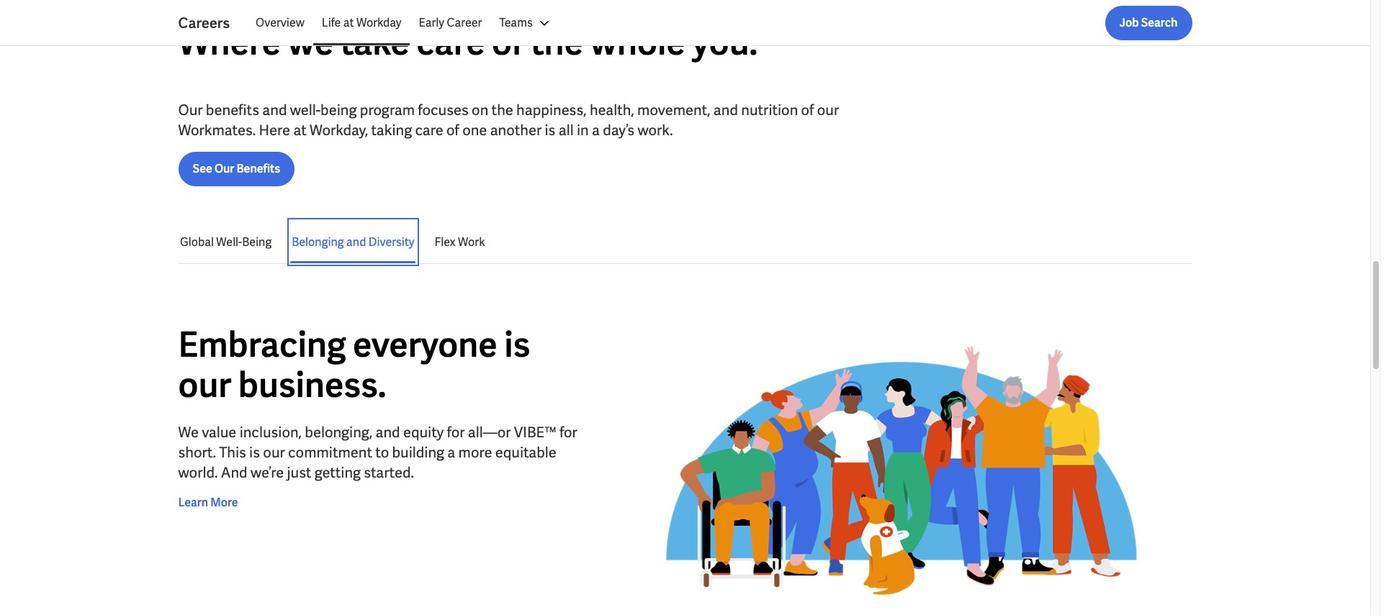Task type: locate. For each thing, give the bounding box(es) containing it.
1 horizontal spatial our
[[263, 443, 285, 462]]

1 horizontal spatial is
[[504, 322, 530, 367]]

we
[[178, 423, 199, 442]]

business.
[[238, 363, 386, 407]]

movement,
[[637, 101, 710, 119]]

0 horizontal spatial our
[[178, 363, 231, 407]]

work
[[458, 234, 485, 249]]

a right in
[[592, 121, 600, 140]]

focuses
[[418, 101, 469, 119]]

in
[[577, 121, 589, 140]]

and
[[221, 464, 247, 482]]

list
[[247, 6, 1192, 40]]

is
[[545, 121, 556, 140], [504, 322, 530, 367], [249, 443, 260, 462]]

the right the on
[[492, 101, 513, 119]]

learn
[[178, 495, 208, 510]]

at
[[343, 15, 354, 30], [293, 121, 307, 140]]

0 horizontal spatial our
[[178, 101, 203, 119]]

1 vertical spatial the
[[492, 101, 513, 119]]

well-
[[290, 101, 321, 119]]

our right nutrition
[[817, 101, 839, 119]]

our up the workmates.
[[178, 101, 203, 119]]

early career
[[419, 15, 482, 30]]

search
[[1141, 15, 1178, 30]]

0 vertical spatial the
[[531, 20, 583, 65]]

our
[[178, 101, 203, 119], [215, 161, 234, 176]]

2 horizontal spatial our
[[817, 101, 839, 119]]

0 vertical spatial is
[[545, 121, 556, 140]]

2 vertical spatial of
[[446, 121, 459, 140]]

taking
[[371, 121, 412, 140]]

another
[[490, 121, 542, 140]]

and left nutrition
[[713, 101, 738, 119]]

workday,
[[310, 121, 368, 140]]

0 horizontal spatial for
[[447, 423, 465, 442]]

1 vertical spatial is
[[504, 322, 530, 367]]

1 horizontal spatial a
[[592, 121, 600, 140]]

2 vertical spatial is
[[249, 443, 260, 462]]

inclusion,
[[240, 423, 302, 442]]

1 vertical spatial our
[[215, 161, 234, 176]]

0 vertical spatial our
[[178, 101, 203, 119]]

1 horizontal spatial at
[[343, 15, 354, 30]]

2 horizontal spatial is
[[545, 121, 556, 140]]

work.
[[638, 121, 673, 140]]

0 vertical spatial a
[[592, 121, 600, 140]]

1 vertical spatial at
[[293, 121, 307, 140]]

the up happiness,
[[531, 20, 583, 65]]

day's
[[603, 121, 635, 140]]

teams
[[499, 15, 533, 30]]

more
[[210, 495, 238, 510]]

1 vertical spatial care
[[415, 121, 443, 140]]

learn more
[[178, 495, 238, 510]]

0 vertical spatial of
[[492, 20, 524, 65]]

at down well-
[[293, 121, 307, 140]]

a
[[592, 121, 600, 140], [447, 443, 455, 462]]

of
[[492, 20, 524, 65], [801, 101, 814, 119], [446, 121, 459, 140]]

of right career
[[492, 20, 524, 65]]

1 for from the left
[[447, 423, 465, 442]]

on
[[472, 101, 488, 119]]

see our benefits
[[193, 161, 280, 176]]

1 vertical spatial a
[[447, 443, 455, 462]]

a left more
[[447, 443, 455, 462]]

program
[[360, 101, 415, 119]]

overview
[[256, 15, 304, 30]]

0 vertical spatial our
[[817, 101, 839, 119]]

learn more link
[[178, 495, 238, 512]]

flex
[[434, 234, 455, 249]]

menu containing overview
[[247, 6, 562, 40]]

life at workday link
[[313, 6, 410, 40]]

of right nutrition
[[801, 101, 814, 119]]

our right see
[[215, 161, 234, 176]]

the
[[531, 20, 583, 65], [492, 101, 513, 119]]

0 horizontal spatial of
[[446, 121, 459, 140]]

our
[[817, 101, 839, 119], [178, 363, 231, 407], [263, 443, 285, 462]]

for
[[447, 423, 465, 442], [559, 423, 577, 442]]

tab list containing global well-being
[[178, 221, 1192, 263]]

global well-being
[[180, 234, 271, 249]]

whole
[[590, 20, 685, 65]]

and up to
[[376, 423, 400, 442]]

and inside we value inclusion, belonging, and equity for all—or vibe™ for short. this is our commitment to building a more equitable world. and we're just getting started.
[[376, 423, 400, 442]]

and up here
[[262, 101, 287, 119]]

'' image
[[610, 307, 1192, 616]]

careers link
[[178, 13, 247, 33]]

2 horizontal spatial of
[[801, 101, 814, 119]]

and
[[262, 101, 287, 119], [713, 101, 738, 119], [346, 234, 366, 249], [376, 423, 400, 442]]

1 vertical spatial our
[[178, 363, 231, 407]]

menu
[[247, 6, 562, 40]]

career
[[447, 15, 482, 30]]

more
[[458, 443, 492, 462]]

being
[[242, 234, 271, 249]]

and left diversity
[[346, 234, 366, 249]]

short.
[[178, 443, 216, 462]]

diversity
[[368, 234, 414, 249]]

care
[[416, 20, 485, 65], [415, 121, 443, 140]]

benefits
[[206, 101, 259, 119]]

2 vertical spatial our
[[263, 443, 285, 462]]

our up value
[[178, 363, 231, 407]]

of left one
[[446, 121, 459, 140]]

at inside our benefits and well-being program focuses on the happiness, health, movement, and nutrition of our workmates. here at workday, taking care of one another is all in a day's work.
[[293, 121, 307, 140]]

1 horizontal spatial for
[[559, 423, 577, 442]]

tab list
[[178, 221, 1192, 263]]

1 horizontal spatial our
[[215, 161, 234, 176]]

is inside we value inclusion, belonging, and equity for all—or vibe™ for short. this is our commitment to building a more equitable world. and we're just getting started.
[[249, 443, 260, 462]]

belonging
[[291, 234, 344, 249]]

being
[[321, 101, 357, 119]]

0 horizontal spatial a
[[447, 443, 455, 462]]

our inside embracing everyone is our business.
[[178, 363, 231, 407]]

for right vibe™
[[559, 423, 577, 442]]

for up more
[[447, 423, 465, 442]]

at right the "life"
[[343, 15, 354, 30]]

embracing everyone is our business.
[[178, 322, 530, 407]]

0 horizontal spatial the
[[492, 101, 513, 119]]

1 horizontal spatial of
[[492, 20, 524, 65]]

0 horizontal spatial is
[[249, 443, 260, 462]]

all
[[559, 121, 574, 140]]

our down inclusion,
[[263, 443, 285, 462]]

0 horizontal spatial at
[[293, 121, 307, 140]]

world.
[[178, 464, 218, 482]]

benefits
[[237, 161, 280, 176]]

0 vertical spatial care
[[416, 20, 485, 65]]

this
[[219, 443, 246, 462]]



Task type: vqa. For each thing, say whether or not it's contained in the screenshot.
the left the at
yes



Task type: describe. For each thing, give the bounding box(es) containing it.
vibe™
[[514, 423, 556, 442]]

started.
[[364, 464, 414, 482]]

workday
[[356, 15, 401, 30]]

is inside embracing everyone is our business.
[[504, 322, 530, 367]]

0 vertical spatial at
[[343, 15, 354, 30]]

life at workday
[[322, 15, 401, 30]]

just
[[287, 464, 311, 482]]

life
[[322, 15, 341, 30]]

we're
[[251, 464, 284, 482]]

careers
[[178, 14, 230, 32]]

teams button
[[491, 6, 562, 40]]

equity
[[403, 423, 444, 442]]

belonging,
[[305, 423, 372, 442]]

getting
[[314, 464, 361, 482]]

where we take care of the whole you.
[[178, 20, 758, 65]]

here
[[259, 121, 290, 140]]

we value inclusion, belonging, and equity for all—or vibe™ for short. this is our commitment to building a more equitable world. and we're just getting started.
[[178, 423, 577, 482]]

embracing
[[178, 322, 346, 367]]

one
[[462, 121, 487, 140]]

nutrition
[[741, 101, 798, 119]]

our benefits and well-being program focuses on the happiness, health, movement, and nutrition of our workmates. here at workday, taking care of one another is all in a day's work.
[[178, 101, 839, 140]]

see our benefits link
[[178, 152, 295, 186]]

well-
[[216, 234, 242, 249]]

our inside our benefits and well-being program focuses on the happiness, health, movement, and nutrition of our workmates. here at workday, taking care of one another is all in a day's work.
[[817, 101, 839, 119]]

equitable
[[495, 443, 557, 462]]

a inside our benefits and well-being program focuses on the happiness, health, movement, and nutrition of our workmates. here at workday, taking care of one another is all in a day's work.
[[592, 121, 600, 140]]

we
[[288, 20, 333, 65]]

see
[[193, 161, 212, 176]]

all—or
[[468, 423, 511, 442]]

belonging and diversity
[[291, 234, 414, 249]]

job
[[1120, 15, 1139, 30]]

list containing overview
[[247, 6, 1192, 40]]

building
[[392, 443, 444, 462]]

job search link
[[1105, 6, 1192, 40]]

a inside we value inclusion, belonging, and equity for all—or vibe™ for short. this is our commitment to building a more equitable world. and we're just getting started.
[[447, 443, 455, 462]]

you.
[[692, 20, 758, 65]]

global
[[180, 234, 213, 249]]

2 for from the left
[[559, 423, 577, 442]]

everyone
[[353, 322, 497, 367]]

care inside our benefits and well-being program focuses on the happiness, health, movement, and nutrition of our workmates. here at workday, taking care of one another is all in a day's work.
[[415, 121, 443, 140]]

is inside our benefits and well-being program focuses on the happiness, health, movement, and nutrition of our workmates. here at workday, taking care of one another is all in a day's work.
[[545, 121, 556, 140]]

the inside our benefits and well-being program focuses on the happiness, health, movement, and nutrition of our workmates. here at workday, taking care of one another is all in a day's work.
[[492, 101, 513, 119]]

job search
[[1120, 15, 1178, 30]]

health,
[[590, 101, 634, 119]]

early career link
[[410, 6, 491, 40]]

early
[[419, 15, 444, 30]]

value
[[202, 423, 236, 442]]

take
[[340, 20, 410, 65]]

to
[[375, 443, 389, 462]]

overview link
[[247, 6, 313, 40]]

our inside we value inclusion, belonging, and equity for all—or vibe™ for short. this is our commitment to building a more equitable world. and we're just getting started.
[[263, 443, 285, 462]]

1 horizontal spatial the
[[531, 20, 583, 65]]

our inside our benefits and well-being program focuses on the happiness, health, movement, and nutrition of our workmates. here at workday, taking care of one another is all in a day's work.
[[178, 101, 203, 119]]

commitment
[[288, 443, 372, 462]]

flex work
[[434, 234, 485, 249]]

workmates.
[[178, 121, 256, 140]]

where
[[178, 20, 281, 65]]

1 vertical spatial of
[[801, 101, 814, 119]]

happiness,
[[516, 101, 587, 119]]



